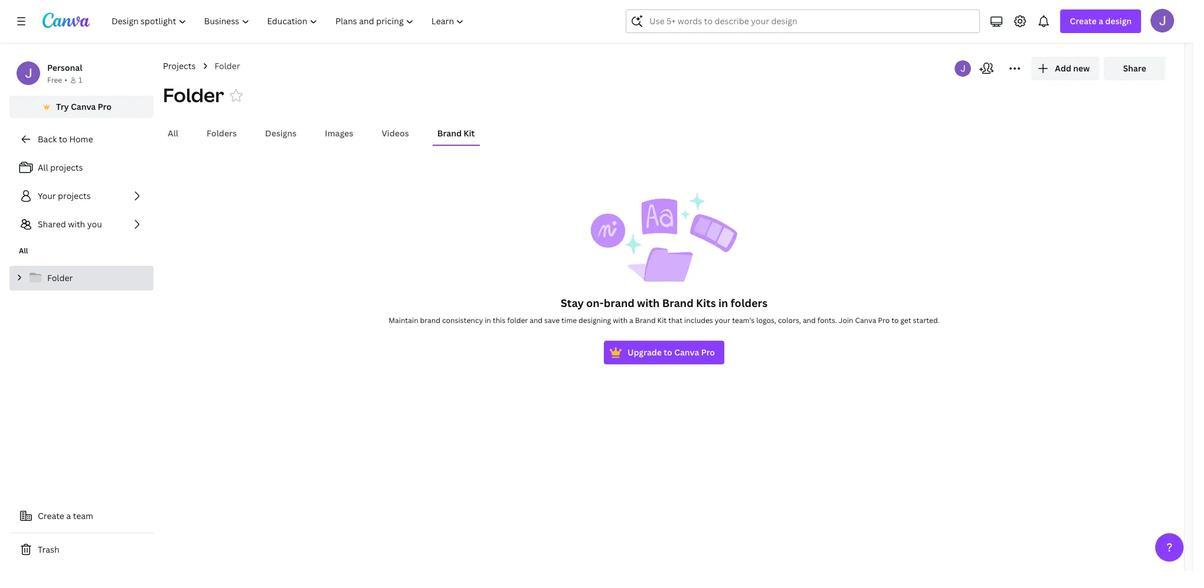 Task type: vqa. For each thing, say whether or not it's contained in the screenshot.
the Images
yes



Task type: describe. For each thing, give the bounding box(es) containing it.
all projects link
[[9, 156, 154, 180]]

upgrade to canva pro button
[[604, 341, 725, 364]]

design
[[1106, 15, 1132, 27]]

to for back to home
[[59, 133, 67, 145]]

all button
[[163, 122, 183, 145]]

try
[[56, 101, 69, 112]]

to inside stay on-brand with brand kits in folders maintain brand consistency in this folder and save time designing with a brand kit that includes your team's logos, colors, and fonts. join canva pro to get started.
[[892, 315, 899, 325]]

create a design button
[[1061, 9, 1142, 33]]

new
[[1074, 63, 1090, 74]]

brand kit button
[[433, 122, 480, 145]]

a inside stay on-brand with brand kits in folders maintain brand consistency in this folder and save time designing with a brand kit that includes your team's logos, colors, and fonts. join canva pro to get started.
[[630, 315, 634, 325]]

create for create a team
[[38, 510, 64, 522]]

canva inside stay on-brand with brand kits in folders maintain brand consistency in this folder and save time designing with a brand kit that includes your team's logos, colors, and fonts. join canva pro to get started.
[[856, 315, 877, 325]]

all for all button
[[168, 128, 178, 139]]

canva inside 'button'
[[71, 101, 96, 112]]

add new
[[1055, 63, 1090, 74]]

1 and from the left
[[530, 315, 543, 325]]

you
[[87, 219, 102, 230]]

get
[[901, 315, 912, 325]]

share button
[[1105, 57, 1166, 80]]

try canva pro
[[56, 101, 112, 112]]

add new button
[[1032, 57, 1100, 80]]

your
[[715, 315, 731, 325]]

•
[[65, 75, 67, 85]]

folder for topmost folder link
[[215, 60, 240, 71]]

your projects
[[38, 190, 91, 201]]

a for design
[[1099, 15, 1104, 27]]

to for upgrade to canva pro
[[664, 347, 673, 358]]

0 vertical spatial folder link
[[215, 60, 240, 73]]

2 vertical spatial all
[[19, 246, 28, 256]]

brand inside brand kit button
[[437, 128, 462, 139]]

designs button
[[261, 122, 301, 145]]

0 vertical spatial in
[[719, 296, 729, 310]]

projects for your projects
[[58, 190, 91, 201]]

images button
[[320, 122, 358, 145]]

kit inside button
[[464, 128, 475, 139]]

trash
[[38, 544, 59, 555]]

upgrade to canva pro
[[628, 347, 715, 358]]

team
[[73, 510, 93, 522]]

folders button
[[202, 122, 242, 145]]

kit inside stay on-brand with brand kits in folders maintain brand consistency in this folder and save time designing with a brand kit that includes your team's logos, colors, and fonts. join canva pro to get started.
[[658, 315, 667, 325]]

share
[[1124, 63, 1147, 74]]

pro inside stay on-brand with brand kits in folders maintain brand consistency in this folder and save time designing with a brand kit that includes your team's logos, colors, and fonts. join canva pro to get started.
[[878, 315, 890, 325]]

stay
[[561, 296, 584, 310]]

all for all projects
[[38, 162, 48, 173]]

1 vertical spatial folder link
[[9, 266, 154, 291]]

started.
[[913, 315, 940, 325]]

folder for the folder button
[[163, 82, 224, 107]]

images
[[325, 128, 353, 139]]

brand kit
[[437, 128, 475, 139]]

back
[[38, 133, 57, 145]]

stay on-brand with brand kits in folders maintain brand consistency in this folder and save time designing with a brand kit that includes your team's logos, colors, and fonts. join canva pro to get started.
[[389, 296, 940, 325]]

maintain
[[389, 315, 419, 325]]

join
[[839, 315, 854, 325]]

back to home
[[38, 133, 93, 145]]

back to home link
[[9, 128, 154, 151]]

on-
[[587, 296, 604, 310]]

create a team button
[[9, 504, 154, 528]]

folders
[[207, 128, 237, 139]]

jacob simon image
[[1151, 9, 1175, 32]]

2 vertical spatial folder
[[47, 272, 73, 284]]

trash link
[[9, 538, 154, 562]]

upgrade
[[628, 347, 662, 358]]

folder
[[507, 315, 528, 325]]

add
[[1055, 63, 1072, 74]]

your projects link
[[9, 184, 154, 208]]

1 vertical spatial brand
[[420, 315, 441, 325]]



Task type: locate. For each thing, give the bounding box(es) containing it.
1 horizontal spatial with
[[613, 315, 628, 325]]

0 horizontal spatial brand
[[420, 315, 441, 325]]

1 horizontal spatial all
[[38, 162, 48, 173]]

and left save
[[530, 315, 543, 325]]

1
[[78, 75, 82, 85]]

0 vertical spatial to
[[59, 133, 67, 145]]

1 vertical spatial to
[[892, 315, 899, 325]]

create a design
[[1070, 15, 1132, 27]]

in right 'kits'
[[719, 296, 729, 310]]

with
[[68, 219, 85, 230], [637, 296, 660, 310], [613, 315, 628, 325]]

and
[[530, 315, 543, 325], [803, 315, 816, 325]]

create for create a design
[[1070, 15, 1097, 27]]

all inside list
[[38, 162, 48, 173]]

brand right videos
[[437, 128, 462, 139]]

canva down that
[[675, 347, 700, 358]]

projects down the back to home
[[50, 162, 83, 173]]

0 horizontal spatial create
[[38, 510, 64, 522]]

2 horizontal spatial canva
[[856, 315, 877, 325]]

kit
[[464, 128, 475, 139], [658, 315, 667, 325]]

1 vertical spatial in
[[485, 315, 491, 325]]

folder down shared
[[47, 272, 73, 284]]

videos
[[382, 128, 409, 139]]

1 vertical spatial kit
[[658, 315, 667, 325]]

2 horizontal spatial brand
[[662, 296, 694, 310]]

projects right the your
[[58, 190, 91, 201]]

2 vertical spatial canva
[[675, 347, 700, 358]]

top level navigation element
[[104, 9, 475, 33]]

1 vertical spatial all
[[38, 162, 48, 173]]

2 horizontal spatial pro
[[878, 315, 890, 325]]

pro down includes
[[702, 347, 715, 358]]

personal
[[47, 62, 82, 73]]

with up upgrade
[[637, 296, 660, 310]]

to right the back
[[59, 133, 67, 145]]

1 horizontal spatial a
[[630, 315, 634, 325]]

a left design
[[1099, 15, 1104, 27]]

1 horizontal spatial to
[[664, 347, 673, 358]]

create inside 'create a team' button
[[38, 510, 64, 522]]

try canva pro button
[[9, 96, 154, 118]]

create inside create a design dropdown button
[[1070, 15, 1097, 27]]

0 vertical spatial a
[[1099, 15, 1104, 27]]

create a team
[[38, 510, 93, 522]]

1 horizontal spatial pro
[[702, 347, 715, 358]]

1 vertical spatial projects
[[58, 190, 91, 201]]

0 horizontal spatial brand
[[437, 128, 462, 139]]

logos,
[[757, 315, 777, 325]]

to inside button
[[664, 347, 673, 358]]

2 vertical spatial brand
[[635, 315, 656, 325]]

1 vertical spatial create
[[38, 510, 64, 522]]

canva inside button
[[675, 347, 700, 358]]

2 horizontal spatial all
[[168, 128, 178, 139]]

1 horizontal spatial kit
[[658, 315, 667, 325]]

1 horizontal spatial canva
[[675, 347, 700, 358]]

shared with you
[[38, 219, 102, 230]]

0 vertical spatial canva
[[71, 101, 96, 112]]

colors,
[[778, 315, 801, 325]]

brand
[[604, 296, 635, 310], [420, 315, 441, 325]]

folders
[[731, 296, 768, 310]]

pro
[[98, 101, 112, 112], [878, 315, 890, 325], [702, 347, 715, 358]]

list containing all projects
[[9, 156, 154, 236]]

0 vertical spatial with
[[68, 219, 85, 230]]

folder link
[[215, 60, 240, 73], [9, 266, 154, 291]]

shared with you link
[[9, 213, 154, 236]]

free
[[47, 75, 62, 85]]

1 horizontal spatial and
[[803, 315, 816, 325]]

2 vertical spatial to
[[664, 347, 673, 358]]

designing
[[579, 315, 611, 325]]

fonts.
[[818, 315, 837, 325]]

in
[[719, 296, 729, 310], [485, 315, 491, 325]]

0 vertical spatial folder
[[215, 60, 240, 71]]

create left design
[[1070, 15, 1097, 27]]

projects link
[[163, 60, 196, 73]]

that
[[669, 315, 683, 325]]

1 vertical spatial a
[[630, 315, 634, 325]]

canva right join
[[856, 315, 877, 325]]

shared
[[38, 219, 66, 230]]

0 horizontal spatial all
[[19, 246, 28, 256]]

folder button
[[163, 82, 224, 108]]

with right the designing
[[613, 315, 628, 325]]

1 vertical spatial pro
[[878, 315, 890, 325]]

all projects
[[38, 162, 83, 173]]

in left this
[[485, 315, 491, 325]]

with inside list
[[68, 219, 85, 230]]

a up upgrade
[[630, 315, 634, 325]]

brand left that
[[635, 315, 656, 325]]

pro inside button
[[702, 347, 715, 358]]

folder
[[215, 60, 240, 71], [163, 82, 224, 107], [47, 272, 73, 284]]

1 horizontal spatial folder link
[[215, 60, 240, 73]]

2 and from the left
[[803, 315, 816, 325]]

projects
[[163, 60, 196, 71]]

canva right try
[[71, 101, 96, 112]]

0 horizontal spatial and
[[530, 315, 543, 325]]

2 horizontal spatial to
[[892, 315, 899, 325]]

a for team
[[66, 510, 71, 522]]

a inside dropdown button
[[1099, 15, 1104, 27]]

brand up the designing
[[604, 296, 635, 310]]

kits
[[696, 296, 716, 310]]

free •
[[47, 75, 67, 85]]

0 horizontal spatial folder link
[[9, 266, 154, 291]]

pro up back to home link
[[98, 101, 112, 112]]

save
[[545, 315, 560, 325]]

designs
[[265, 128, 297, 139]]

0 horizontal spatial a
[[66, 510, 71, 522]]

brand
[[437, 128, 462, 139], [662, 296, 694, 310], [635, 315, 656, 325]]

home
[[69, 133, 93, 145]]

to right upgrade
[[664, 347, 673, 358]]

all
[[168, 128, 178, 139], [38, 162, 48, 173], [19, 246, 28, 256]]

list
[[9, 156, 154, 236]]

1 horizontal spatial create
[[1070, 15, 1097, 27]]

None search field
[[626, 9, 981, 33]]

0 horizontal spatial in
[[485, 315, 491, 325]]

a
[[1099, 15, 1104, 27], [630, 315, 634, 325], [66, 510, 71, 522]]

2 vertical spatial with
[[613, 315, 628, 325]]

pro inside 'button'
[[98, 101, 112, 112]]

team's
[[732, 315, 755, 325]]

folder up the folder button
[[215, 60, 240, 71]]

1 vertical spatial with
[[637, 296, 660, 310]]

Search search field
[[650, 10, 957, 32]]

0 vertical spatial brand
[[437, 128, 462, 139]]

0 horizontal spatial canva
[[71, 101, 96, 112]]

brand up that
[[662, 296, 694, 310]]

and left the "fonts."
[[803, 315, 816, 325]]

to
[[59, 133, 67, 145], [892, 315, 899, 325], [664, 347, 673, 358]]

0 vertical spatial brand
[[604, 296, 635, 310]]

0 horizontal spatial with
[[68, 219, 85, 230]]

all inside button
[[168, 128, 178, 139]]

time
[[562, 315, 577, 325]]

0 vertical spatial projects
[[50, 162, 83, 173]]

folder link up the folder button
[[215, 60, 240, 73]]

create
[[1070, 15, 1097, 27], [38, 510, 64, 522]]

a inside button
[[66, 510, 71, 522]]

2 horizontal spatial with
[[637, 296, 660, 310]]

1 horizontal spatial brand
[[635, 315, 656, 325]]

create left team
[[38, 510, 64, 522]]

folder down projects link at the left top of the page
[[163, 82, 224, 107]]

0 horizontal spatial kit
[[464, 128, 475, 139]]

2 horizontal spatial a
[[1099, 15, 1104, 27]]

2 vertical spatial a
[[66, 510, 71, 522]]

to left get
[[892, 315, 899, 325]]

2 vertical spatial pro
[[702, 347, 715, 358]]

your
[[38, 190, 56, 201]]

brand right maintain
[[420, 315, 441, 325]]

folder link down the shared with you link
[[9, 266, 154, 291]]

1 horizontal spatial brand
[[604, 296, 635, 310]]

with left you
[[68, 219, 85, 230]]

0 vertical spatial pro
[[98, 101, 112, 112]]

a left team
[[66, 510, 71, 522]]

0 horizontal spatial pro
[[98, 101, 112, 112]]

canva
[[71, 101, 96, 112], [856, 315, 877, 325], [675, 347, 700, 358]]

this
[[493, 315, 506, 325]]

consistency
[[442, 315, 483, 325]]

projects
[[50, 162, 83, 173], [58, 190, 91, 201]]

projects for all projects
[[50, 162, 83, 173]]

0 vertical spatial create
[[1070, 15, 1097, 27]]

0 vertical spatial all
[[168, 128, 178, 139]]

1 vertical spatial folder
[[163, 82, 224, 107]]

0 horizontal spatial to
[[59, 133, 67, 145]]

1 vertical spatial brand
[[662, 296, 694, 310]]

0 vertical spatial kit
[[464, 128, 475, 139]]

videos button
[[377, 122, 414, 145]]

1 vertical spatial canva
[[856, 315, 877, 325]]

includes
[[685, 315, 713, 325]]

pro left get
[[878, 315, 890, 325]]

1 horizontal spatial in
[[719, 296, 729, 310]]



